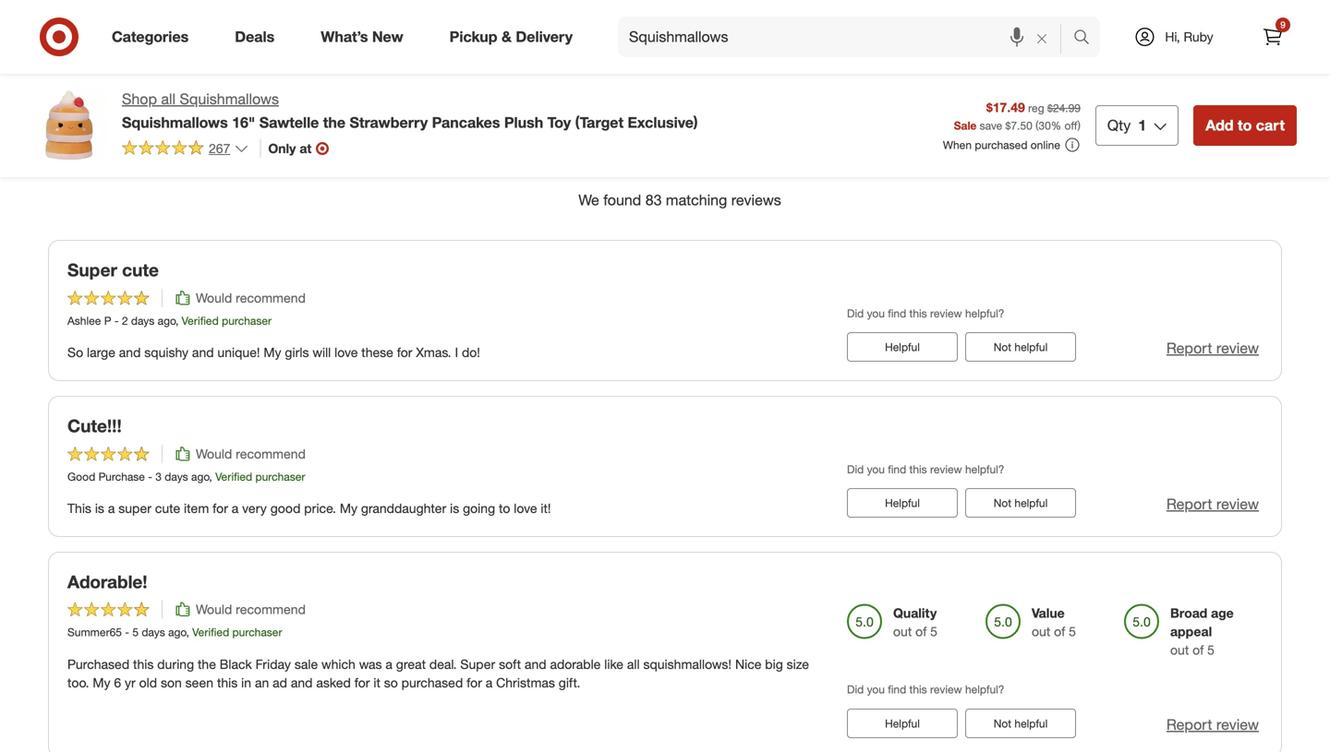 Task type: vqa. For each thing, say whether or not it's contained in the screenshot.
the a within the WRITE A REVIEW BUTTON
no



Task type: locate. For each thing, give the bounding box(es) containing it.
2 report review from the top
[[1167, 496, 1259, 514]]

2 vertical spatial did you find this review helpful?
[[847, 683, 1005, 697]]

1 vertical spatial not helpful button
[[965, 489, 1076, 518]]

1 vertical spatial helpful
[[885, 496, 920, 510]]

helpful button
[[847, 333, 958, 362], [847, 489, 958, 518], [847, 709, 958, 739]]

1 horizontal spatial of
[[1054, 624, 1065, 640]]

0 vertical spatial find
[[888, 307, 906, 320]]

1 helpful from the top
[[885, 340, 920, 354]]

would recommend up the very
[[196, 446, 306, 462]]

a right "write"
[[658, 43, 665, 56]]

to right 'going'
[[499, 501, 510, 517]]

cute
[[122, 260, 159, 281], [155, 501, 180, 517]]

so large and squishy and unique! my girls will love these for xmas. i do!
[[67, 345, 480, 361]]

not helpful
[[994, 340, 1048, 354], [994, 496, 1048, 510], [994, 717, 1048, 731]]

3 did you find this review helpful? from the top
[[847, 683, 1005, 697]]

1 vertical spatial helpful button
[[847, 489, 958, 518]]

out inside broad age appeal out of 5
[[1170, 643, 1189, 659]]

0 vertical spatial helpful
[[885, 340, 920, 354]]

value out of 5
[[1032, 606, 1076, 640]]

a left super
[[108, 501, 115, 517]]

0 horizontal spatial out
[[893, 624, 912, 640]]

0 vertical spatial would
[[196, 290, 232, 306]]

is left 'going'
[[450, 501, 459, 517]]

2 recommend from the top
[[236, 446, 306, 462]]

3 helpful from the top
[[885, 717, 920, 731]]

1 vertical spatial would
[[196, 446, 232, 462]]

0 horizontal spatial all
[[161, 90, 176, 108]]

2 report from the top
[[1167, 496, 1212, 514]]

$
[[1006, 119, 1011, 133]]

days up the during
[[142, 626, 165, 640]]

is right this
[[95, 501, 104, 517]]

age
[[1211, 606, 1234, 622]]

all inside the shop all squishmallows squishmallows 16" sawtelle the strawberry pancakes plush toy (target exclusive)
[[161, 90, 176, 108]]

would recommend up unique!
[[196, 290, 306, 306]]

, for cute!!!
[[209, 470, 212, 484]]

1 recommend from the top
[[236, 290, 306, 306]]

ago for cute!!!
[[191, 470, 209, 484]]

2 vertical spatial ,
[[186, 626, 189, 640]]

0 vertical spatial recommend
[[236, 290, 306, 306]]

recommend
[[236, 290, 306, 306], [236, 446, 306, 462], [236, 602, 306, 618]]

squishmallows up '16"'
[[180, 90, 279, 108]]

2 helpful from the top
[[885, 496, 920, 510]]

squishmallows!
[[643, 657, 732, 673]]

helpful? for cute!!!
[[965, 463, 1005, 476]]

0 vertical spatial helpful button
[[847, 333, 958, 362]]

love left it!
[[514, 501, 537, 517]]

2 vertical spatial ago
[[168, 626, 186, 640]]

search
[[1065, 30, 1110, 48]]

report review button
[[1167, 338, 1259, 359], [1167, 494, 1259, 515], [1167, 715, 1259, 736]]

)
[[1078, 119, 1081, 133]]

appeal
[[1170, 624, 1212, 640]]

out inside quality out of 5
[[893, 624, 912, 640]]

find
[[888, 307, 906, 320], [888, 463, 906, 476], [888, 683, 906, 697]]

ruby
[[1184, 29, 1214, 45]]

0 horizontal spatial is
[[95, 501, 104, 517]]

for right "item"
[[213, 501, 228, 517]]

did you find this review helpful? for cute!!!
[[847, 463, 1005, 476]]

squishy
[[144, 345, 188, 361]]

and right large
[[119, 345, 141, 361]]

out down quality
[[893, 624, 912, 640]]

verified up the squishy
[[182, 314, 219, 328]]

, up the squishy
[[176, 314, 179, 328]]

1 vertical spatial helpful
[[1015, 496, 1048, 510]]

1 vertical spatial -
[[148, 470, 152, 484]]

0 horizontal spatial ,
[[176, 314, 179, 328]]

2 horizontal spatial ,
[[209, 470, 212, 484]]

this
[[910, 307, 927, 320], [910, 463, 927, 476], [133, 657, 154, 673], [217, 675, 238, 691], [910, 683, 927, 697]]

out down value
[[1032, 624, 1051, 640]]

$24.99
[[1048, 101, 1081, 115]]

0 vertical spatial not helpful
[[994, 340, 1048, 354]]

1 vertical spatial all
[[627, 657, 640, 673]]

1 not helpful button from the top
[[965, 333, 1076, 362]]

0 horizontal spatial -
[[114, 314, 119, 328]]

2 horizontal spatial -
[[148, 470, 152, 484]]

0 vertical spatial super
[[67, 260, 117, 281]]

add
[[1206, 116, 1234, 134]]

(target
[[575, 113, 624, 132]]

-
[[114, 314, 119, 328], [148, 470, 152, 484], [125, 626, 129, 640]]

3 find from the top
[[888, 683, 906, 697]]

1 horizontal spatial all
[[627, 657, 640, 673]]

2 is from the left
[[450, 501, 459, 517]]

did for super cute
[[847, 307, 864, 320]]

purchaser
[[222, 314, 272, 328], [255, 470, 305, 484], [232, 626, 282, 640]]

1 vertical spatial my
[[340, 501, 357, 517]]

1 horizontal spatial my
[[264, 345, 281, 361]]

1 vertical spatial helpful?
[[965, 463, 1005, 476]]

30
[[1039, 119, 1051, 133]]

would up summer65 - 5 days ago , verified purchaser
[[196, 602, 232, 618]]

so
[[67, 345, 83, 361]]

1 vertical spatial you
[[867, 463, 885, 476]]

the
[[323, 113, 346, 132], [198, 657, 216, 673]]

ago up the squishy
[[158, 314, 176, 328]]

days right 3 in the bottom left of the page
[[165, 470, 188, 484]]

report review for cute!!!
[[1167, 496, 1259, 514]]

1 vertical spatial super
[[460, 657, 495, 673]]

out down appeal
[[1170, 643, 1189, 659]]

2 vertical spatial would recommend
[[196, 602, 306, 618]]

add to cart
[[1206, 116, 1285, 134]]

1 vertical spatial recommend
[[236, 446, 306, 462]]

1 vertical spatial the
[[198, 657, 216, 673]]

1 report review button from the top
[[1167, 338, 1259, 359]]

0 horizontal spatial purchased
[[402, 675, 463, 691]]

not helpful button for super cute
[[965, 333, 1076, 362]]

recommend up friday
[[236, 602, 306, 618]]

cute left "item"
[[155, 501, 180, 517]]

1 vertical spatial would recommend
[[196, 446, 306, 462]]

3 helpful button from the top
[[847, 709, 958, 739]]

2 not from the top
[[994, 496, 1012, 510]]

0 horizontal spatial my
[[93, 675, 110, 691]]

1 not from the top
[[994, 340, 1012, 354]]

2 vertical spatial report review
[[1167, 716, 1259, 734]]

2 vertical spatial recommend
[[236, 602, 306, 618]]

0 vertical spatial the
[[323, 113, 346, 132]]

broad age appeal out of 5
[[1170, 606, 1234, 659]]

1 did you find this review helpful? from the top
[[847, 307, 1005, 320]]

0 horizontal spatial to
[[499, 501, 510, 517]]

2 report review button from the top
[[1167, 494, 1259, 515]]

3 not helpful button from the top
[[965, 709, 1076, 739]]

2 did from the top
[[847, 463, 864, 476]]

2 vertical spatial my
[[93, 675, 110, 691]]

2 vertical spatial report review button
[[1167, 715, 1259, 736]]

my right price.
[[340, 501, 357, 517]]

2 vertical spatial helpful
[[1015, 717, 1048, 731]]

0 vertical spatial ,
[[176, 314, 179, 328]]

1 vertical spatial purchaser
[[255, 470, 305, 484]]

my left 6
[[93, 675, 110, 691]]

1 horizontal spatial purchased
[[975, 138, 1028, 152]]

3 would from the top
[[196, 602, 232, 618]]

3 you from the top
[[867, 683, 885, 697]]

recommend for cute!!!
[[236, 446, 306, 462]]

- right 'summer65' on the bottom
[[125, 626, 129, 640]]

we found 83 matching reviews
[[578, 191, 781, 209]]

super up ashlee
[[67, 260, 117, 281]]

out inside value out of 5
[[1032, 624, 1051, 640]]

not helpful button
[[965, 333, 1076, 362], [965, 489, 1076, 518], [965, 709, 1076, 739]]

for
[[397, 345, 412, 361], [213, 501, 228, 517], [355, 675, 370, 691], [467, 675, 482, 691]]

2 not helpful button from the top
[[965, 489, 1076, 518]]

purchased
[[67, 657, 129, 673]]

0 vertical spatial purchaser
[[222, 314, 272, 328]]

- for cute!!!
[[148, 470, 152, 484]]

1 did from the top
[[847, 307, 864, 320]]

of for value
[[1054, 624, 1065, 640]]

ago up "item"
[[191, 470, 209, 484]]

2 vertical spatial days
[[142, 626, 165, 640]]

deals
[[235, 28, 275, 46]]

- left 3 in the bottom left of the page
[[148, 470, 152, 484]]

you for cute!!!
[[867, 463, 885, 476]]

1 helpful from the top
[[1015, 340, 1048, 354]]

all right like
[[627, 657, 640, 673]]

0 vertical spatial report
[[1167, 340, 1212, 358]]

2 vertical spatial not
[[994, 717, 1012, 731]]

1 vertical spatial find
[[888, 463, 906, 476]]

super
[[118, 501, 151, 517]]

1 horizontal spatial is
[[450, 501, 459, 517]]

2 not helpful from the top
[[994, 496, 1048, 510]]

write a review button
[[620, 35, 711, 64]]

asked
[[316, 675, 351, 691]]

to right "add" on the right top
[[1238, 116, 1252, 134]]

all right shop at the left top
[[161, 90, 176, 108]]

verified
[[1160, 133, 1209, 151], [182, 314, 219, 328], [215, 470, 252, 484], [192, 626, 229, 640]]

0 vertical spatial love
[[335, 345, 358, 361]]

0 vertical spatial not
[[994, 340, 1012, 354]]

the inside the shop all squishmallows squishmallows 16" sawtelle the strawberry pancakes plush toy (target exclusive)
[[323, 113, 346, 132]]

would up 'ashlee p - 2 days ago , verified purchaser'
[[196, 290, 232, 306]]

7.50
[[1011, 119, 1033, 133]]

2 vertical spatial did
[[847, 683, 864, 697]]

0 horizontal spatial the
[[198, 657, 216, 673]]

super left soft
[[460, 657, 495, 673]]

helpful
[[1015, 340, 1048, 354], [1015, 496, 1048, 510], [1015, 717, 1048, 731]]

0 vertical spatial not helpful button
[[965, 333, 1076, 362]]

3 not helpful from the top
[[994, 717, 1048, 731]]

friday
[[256, 657, 291, 673]]

would recommend for super cute
[[196, 290, 306, 306]]

recommend up so large and squishy and unique! my girls will love these for xmas. i do!
[[236, 290, 306, 306]]

days right 2
[[131, 314, 155, 328]]

yr
[[125, 675, 136, 691]]

1 would from the top
[[196, 290, 232, 306]]

for left christmas at the left of page
[[467, 675, 482, 691]]

very
[[242, 501, 267, 517]]

2 you from the top
[[867, 463, 885, 476]]

purchased inside 'purchased this during the black friday sale which was a great deal. super soft and adorable like all squishmallows! nice big size too. my 6 yr old son seen this in an ad and asked for it so purchased for a christmas gift.'
[[402, 675, 463, 691]]

purchased down the $
[[975, 138, 1028, 152]]

recommend for super cute
[[236, 290, 306, 306]]

3 recommend from the top
[[236, 602, 306, 618]]

would recommend up black
[[196, 602, 306, 618]]

to inside button
[[1238, 116, 1252, 134]]

would
[[196, 290, 232, 306], [196, 446, 232, 462], [196, 602, 232, 618]]

of inside quality out of 5
[[916, 624, 927, 640]]

1 vertical spatial not helpful
[[994, 496, 1048, 510]]

2 vertical spatial not helpful button
[[965, 709, 1076, 739]]

0 vertical spatial ago
[[158, 314, 176, 328]]

report for super cute
[[1167, 340, 1212, 358]]

2 vertical spatial helpful button
[[847, 709, 958, 739]]

write
[[628, 43, 655, 56]]

1 vertical spatial report
[[1167, 496, 1212, 514]]

it!
[[541, 501, 551, 517]]

helpful? for super cute
[[965, 307, 1005, 320]]

2 did you find this review helpful? from the top
[[847, 463, 1005, 476]]

2 helpful button from the top
[[847, 489, 958, 518]]

squishmallows up 267 link
[[122, 113, 228, 132]]

1 vertical spatial not
[[994, 496, 1012, 510]]

1 vertical spatial love
[[514, 501, 537, 517]]

did for cute!!!
[[847, 463, 864, 476]]

0 vertical spatial report review button
[[1167, 338, 1259, 359]]

2 vertical spatial -
[[125, 626, 129, 640]]

not
[[994, 340, 1012, 354], [994, 496, 1012, 510], [994, 717, 1012, 731]]

a right was
[[386, 657, 393, 673]]

would recommend for cute!!!
[[196, 446, 306, 462]]

my
[[264, 345, 281, 361], [340, 501, 357, 517], [93, 675, 110, 691]]

1 report from the top
[[1167, 340, 1212, 358]]

recommend up good
[[236, 446, 306, 462]]

1 vertical spatial days
[[165, 470, 188, 484]]

2 vertical spatial not helpful
[[994, 717, 1048, 731]]

purchaser up good
[[255, 470, 305, 484]]

2 vertical spatial would
[[196, 602, 232, 618]]

you
[[867, 307, 885, 320], [867, 463, 885, 476], [867, 683, 885, 697]]

2 vertical spatial find
[[888, 683, 906, 697]]

1 vertical spatial purchased
[[402, 675, 463, 691]]

1 report review from the top
[[1167, 340, 1259, 358]]

of inside value out of 5
[[1054, 624, 1065, 640]]

nice
[[735, 657, 762, 673]]

of down appeal
[[1193, 643, 1204, 659]]

1 helpful button from the top
[[847, 333, 958, 362]]

big
[[765, 657, 783, 673]]

this for helpful button for cute!!!
[[910, 463, 927, 476]]

0 vertical spatial report review
[[1167, 340, 1259, 358]]

5 inside broad age appeal out of 5
[[1208, 643, 1215, 659]]

purchased this during the black friday sale which was a great deal. super soft and adorable like all squishmallows! nice big size too. my 6 yr old son seen this in an ad and asked for it so purchased for a christmas gift.
[[67, 657, 809, 691]]

1 horizontal spatial -
[[125, 626, 129, 640]]

1 vertical spatial ago
[[191, 470, 209, 484]]

1 vertical spatial report review
[[1167, 496, 1259, 514]]

not helpful for super cute
[[994, 340, 1048, 354]]

2 vertical spatial helpful?
[[965, 683, 1005, 697]]

helpful?
[[965, 307, 1005, 320], [965, 463, 1005, 476], [965, 683, 1005, 697]]

purchased down deal.
[[402, 675, 463, 691]]

out
[[893, 624, 912, 640], [1032, 624, 1051, 640], [1170, 643, 1189, 659]]

would up good purchase - 3 days ago , verified purchaser
[[196, 446, 232, 462]]

1 not helpful from the top
[[994, 340, 1048, 354]]

categories link
[[96, 17, 212, 57]]

1 vertical spatial did
[[847, 463, 864, 476]]

, up the during
[[186, 626, 189, 640]]

1 helpful? from the top
[[965, 307, 1005, 320]]

purchaser up friday
[[232, 626, 282, 640]]

verified up black
[[192, 626, 229, 640]]

and left unique!
[[192, 345, 214, 361]]

2 helpful? from the top
[[965, 463, 1005, 476]]

helpful button for cute!!!
[[847, 489, 958, 518]]

3 would recommend from the top
[[196, 602, 306, 618]]

1 you from the top
[[867, 307, 885, 320]]

1 find from the top
[[888, 307, 906, 320]]

3 did from the top
[[847, 683, 864, 697]]

cute up 2
[[122, 260, 159, 281]]

2 vertical spatial you
[[867, 683, 885, 697]]

the right sawtelle
[[323, 113, 346, 132]]

not helpful for cute!!!
[[994, 496, 1048, 510]]

not helpful button for cute!!!
[[965, 489, 1076, 518]]

0 vertical spatial helpful?
[[965, 307, 1005, 320]]

0 vertical spatial -
[[114, 314, 119, 328]]

3 report review from the top
[[1167, 716, 1259, 734]]

1 would recommend from the top
[[196, 290, 306, 306]]

5 inside value out of 5
[[1069, 624, 1076, 640]]

this is a super cute item for a very good price. my granddaughter is going to love it!
[[67, 501, 551, 517]]

old
[[139, 675, 157, 691]]

soft
[[499, 657, 521, 673]]

you for super cute
[[867, 307, 885, 320]]

when purchased online
[[943, 138, 1060, 152]]

2 would recommend from the top
[[196, 446, 306, 462]]

my left the girls
[[264, 345, 281, 361]]

2 vertical spatial report
[[1167, 716, 1212, 734]]

0 vertical spatial all
[[161, 90, 176, 108]]

2 horizontal spatial of
[[1193, 643, 1204, 659]]

of down value
[[1054, 624, 1065, 640]]

0 vertical spatial days
[[131, 314, 155, 328]]

0 vertical spatial squishmallows
[[180, 90, 279, 108]]

0 vertical spatial did you find this review helpful?
[[847, 307, 1005, 320]]

gift.
[[559, 675, 581, 691]]

6
[[114, 675, 121, 691]]

1 horizontal spatial super
[[460, 657, 495, 673]]

shop
[[122, 90, 157, 108]]

p
[[104, 314, 111, 328]]

sale
[[954, 119, 977, 133]]

all
[[161, 90, 176, 108], [627, 657, 640, 673]]

ago
[[158, 314, 176, 328], [191, 470, 209, 484], [168, 626, 186, 640]]

and down "sale"
[[291, 675, 313, 691]]

and
[[119, 345, 141, 361], [192, 345, 214, 361], [525, 657, 546, 673], [291, 675, 313, 691]]

0 vertical spatial would recommend
[[196, 290, 306, 306]]

love right the will
[[335, 345, 358, 361]]

2 horizontal spatial out
[[1170, 643, 1189, 659]]

for right 'these'
[[397, 345, 412, 361]]

1 horizontal spatial to
[[1238, 116, 1252, 134]]

of down quality
[[916, 624, 927, 640]]

2
[[122, 314, 128, 328]]

to
[[1238, 116, 1252, 134], [499, 501, 510, 517]]

the up seen
[[198, 657, 216, 673]]

add to cart button
[[1194, 105, 1297, 146]]

qty 1
[[1108, 116, 1147, 134]]

2 helpful from the top
[[1015, 496, 1048, 510]]

5 inside quality out of 5
[[930, 624, 938, 640]]

2 find from the top
[[888, 463, 906, 476]]

2 would from the top
[[196, 446, 232, 462]]

0 vertical spatial to
[[1238, 116, 1252, 134]]

verified down with
[[1160, 133, 1209, 151]]

recommend for adorable!
[[236, 602, 306, 618]]

ago up the during
[[168, 626, 186, 640]]

- left 2
[[114, 314, 119, 328]]

1 vertical spatial squishmallows
[[122, 113, 228, 132]]

, right 3 in the bottom left of the page
[[209, 470, 212, 484]]

purchaser up unique!
[[222, 314, 272, 328]]

16"
[[232, 113, 255, 132]]

0 horizontal spatial super
[[67, 260, 117, 281]]



Task type: describe. For each thing, give the bounding box(es) containing it.
pickup & delivery
[[450, 28, 573, 46]]

at
[[300, 140, 312, 156]]

&
[[502, 28, 512, 46]]

would for cute!!!
[[196, 446, 232, 462]]

great
[[396, 657, 426, 673]]

With photos checkbox
[[1134, 108, 1153, 127]]

all inside 'purchased this during the black friday sale which was a great deal. super soft and adorable like all squishmallows! nice big size too. my 6 yr old son seen this in an ad and asked for it so purchased for a christmas gift.'
[[627, 657, 640, 673]]

3 helpful from the top
[[1015, 717, 1048, 731]]

what's new link
[[305, 17, 426, 57]]

when
[[943, 138, 972, 152]]

matching
[[666, 191, 727, 209]]

will
[[313, 345, 331, 361]]

this for third helpful button from the top of the page
[[910, 683, 927, 697]]

write a review
[[628, 43, 702, 56]]

so
[[384, 675, 398, 691]]

3 helpful? from the top
[[965, 683, 1005, 697]]

do!
[[462, 345, 480, 361]]

would for adorable!
[[196, 602, 232, 618]]

a left christmas at the left of page
[[486, 675, 493, 691]]

1 horizontal spatial ,
[[186, 626, 189, 640]]

, for super cute
[[176, 314, 179, 328]]

only at
[[268, 140, 312, 156]]

an
[[255, 675, 269, 691]]

would for super cute
[[196, 290, 232, 306]]

this for helpful button corresponding to super cute
[[910, 307, 927, 320]]

value
[[1032, 606, 1065, 622]]

pickup
[[450, 28, 498, 46]]

$17.49
[[987, 99, 1025, 116]]

plush
[[504, 113, 543, 132]]

with photos
[[1160, 108, 1239, 126]]

0 vertical spatial cute
[[122, 260, 159, 281]]

helpful for cute!!!
[[885, 496, 920, 510]]

reviews
[[731, 191, 781, 209]]

for left it
[[355, 675, 370, 691]]

only
[[268, 140, 296, 156]]

going
[[463, 501, 495, 517]]

toy
[[548, 113, 571, 132]]

image of squishmallows 16" sawtelle the strawberry pancakes plush toy (target exclusive) image
[[33, 89, 107, 163]]

did you find this review helpful? for super cute
[[847, 307, 1005, 320]]

report review for super cute
[[1167, 340, 1259, 358]]

review inside button
[[668, 43, 702, 56]]

photos
[[1194, 108, 1239, 126]]

3 report from the top
[[1167, 716, 1212, 734]]

out for quality out of 5
[[893, 624, 912, 640]]

not for super cute
[[994, 340, 1012, 354]]

quality
[[893, 606, 937, 622]]

helpful for super cute
[[885, 340, 920, 354]]

1 is from the left
[[95, 501, 104, 517]]

good
[[270, 501, 301, 517]]

ashlee
[[67, 314, 101, 328]]

adorable!
[[67, 572, 147, 593]]

size
[[787, 657, 809, 673]]

and up christmas at the left of page
[[525, 657, 546, 673]]

ad
[[273, 675, 287, 691]]

i
[[455, 345, 458, 361]]

9
[[1281, 19, 1286, 30]]

super inside 'purchased this during the black friday sale which was a great deal. super soft and adorable like all squishmallows! nice big size too. my 6 yr old son seen this in an ad and asked for it so purchased for a christmas gift.'
[[460, 657, 495, 673]]

1 vertical spatial to
[[499, 501, 510, 517]]

Verified purchases checkbox
[[1134, 133, 1153, 151]]

xmas.
[[416, 345, 451, 361]]

not for cute!!!
[[994, 496, 1012, 510]]

2 vertical spatial purchaser
[[232, 626, 282, 640]]

the inside 'purchased this during the black friday sale which was a great deal. super soft and adorable like all squishmallows! nice big size too. my 6 yr old son seen this in an ad and asked for it so purchased for a christmas gift.'
[[198, 657, 216, 673]]

What can we help you find? suggestions appear below search field
[[618, 17, 1078, 57]]

267
[[209, 140, 230, 156]]

1
[[1138, 116, 1147, 134]]

purchase
[[98, 470, 145, 484]]

pancakes
[[432, 113, 500, 132]]

son
[[161, 675, 182, 691]]

cute!!!
[[67, 416, 122, 437]]

what's new
[[321, 28, 403, 46]]

good
[[67, 470, 95, 484]]

- for super cute
[[114, 314, 119, 328]]

it
[[374, 675, 380, 691]]

this
[[67, 501, 91, 517]]

we
[[578, 191, 599, 209]]

of for quality
[[916, 624, 927, 640]]

a inside button
[[658, 43, 665, 56]]

black
[[220, 657, 252, 673]]

ashlee p - 2 days ago , verified purchaser
[[67, 314, 272, 328]]

price.
[[304, 501, 336, 517]]

sawtelle
[[259, 113, 319, 132]]

report review button for cute!!!
[[1167, 494, 1259, 515]]

save
[[980, 119, 1003, 133]]

helpful button for super cute
[[847, 333, 958, 362]]

helpful for cute!!!
[[1015, 496, 1048, 510]]

0 horizontal spatial love
[[335, 345, 358, 361]]

verified up the very
[[215, 470, 252, 484]]

report review button for super cute
[[1167, 338, 1259, 359]]

3 not from the top
[[994, 717, 1012, 731]]

would recommend for adorable!
[[196, 602, 306, 618]]

find for cute!!!
[[888, 463, 906, 476]]

my inside 'purchased this during the black friday sale which was a great deal. super soft and adorable like all squishmallows! nice big size too. my 6 yr old son seen this in an ad and asked for it so purchased for a christmas gift.'
[[93, 675, 110, 691]]

delivery
[[516, 28, 573, 46]]

christmas
[[496, 675, 555, 691]]

83
[[645, 191, 662, 209]]

purchaser for super cute
[[222, 314, 272, 328]]

found
[[603, 191, 641, 209]]

3 report review button from the top
[[1167, 715, 1259, 736]]

%
[[1051, 119, 1062, 133]]

verified purchases
[[1160, 133, 1282, 151]]

1 horizontal spatial love
[[514, 501, 537, 517]]

unique!
[[217, 345, 260, 361]]

summer65
[[67, 626, 122, 640]]

with
[[1160, 108, 1189, 126]]

too.
[[67, 675, 89, 691]]

267 link
[[122, 139, 249, 161]]

super cute
[[67, 260, 159, 281]]

find for super cute
[[888, 307, 906, 320]]

ago for super cute
[[158, 314, 176, 328]]

hi,
[[1165, 29, 1180, 45]]

1 vertical spatial cute
[[155, 501, 180, 517]]

a left the very
[[232, 501, 239, 517]]

off
[[1065, 119, 1078, 133]]

of inside broad age appeal out of 5
[[1193, 643, 1204, 659]]

good purchase - 3 days ago , verified purchaser
[[67, 470, 305, 484]]

helpful for super cute
[[1015, 340, 1048, 354]]

categories
[[112, 28, 189, 46]]

0 vertical spatial my
[[264, 345, 281, 361]]

$17.49 reg $24.99 sale save $ 7.50 ( 30 % off )
[[954, 99, 1081, 133]]

cart
[[1256, 116, 1285, 134]]

days for super cute
[[131, 314, 155, 328]]

3
[[155, 470, 162, 484]]

hi, ruby
[[1165, 29, 1214, 45]]

out for value out of 5
[[1032, 624, 1051, 640]]

report for cute!!!
[[1167, 496, 1212, 514]]

purchases
[[1213, 133, 1282, 151]]

during
[[157, 657, 194, 673]]

purchaser for cute!!!
[[255, 470, 305, 484]]

2 horizontal spatial my
[[340, 501, 357, 517]]

strawberry
[[350, 113, 428, 132]]

summer65 - 5 days ago , verified purchaser
[[67, 626, 282, 640]]

days for cute!!!
[[165, 470, 188, 484]]



